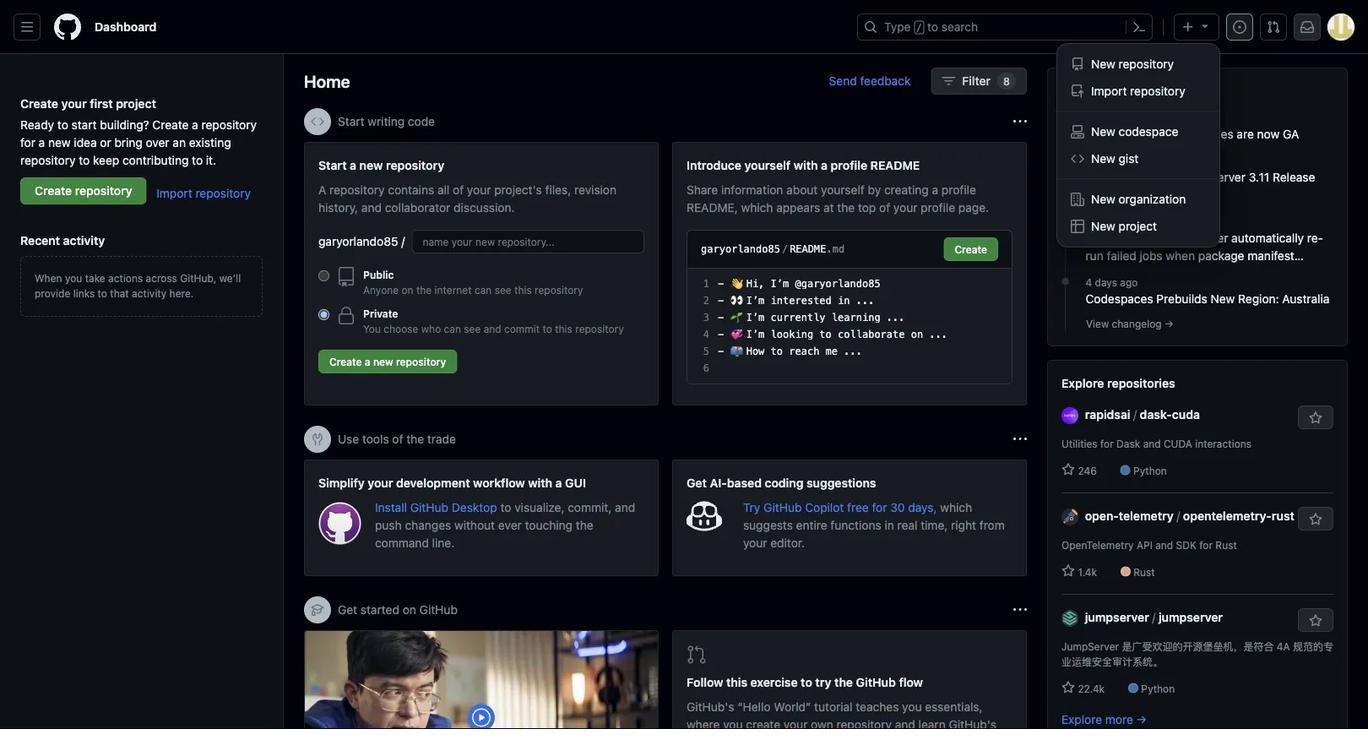 Task type: vqa. For each thing, say whether or not it's contained in the screenshot.


Task type: locate. For each thing, give the bounding box(es) containing it.
4 dot fill image from the top
[[1059, 275, 1073, 288]]

0 horizontal spatial in
[[838, 295, 851, 307]]

repository inside private you choose who can see and commit to this repository
[[576, 323, 624, 335]]

1 vertical spatial profile
[[942, 183, 977, 196]]

a down the ready
[[39, 135, 45, 149]]

create a new repository
[[330, 356, 446, 368]]

interactions
[[1196, 438, 1252, 450]]

0 vertical spatial code image
[[311, 115, 325, 128]]

simplify
[[319, 476, 365, 490]]

@jumpserver profile image
[[1062, 610, 1079, 627]]

organization image
[[1072, 193, 1085, 206]]

a left 'gui'
[[556, 476, 562, 490]]

0 vertical spatial with
[[794, 158, 819, 172]]

create down lock image
[[330, 356, 362, 368]]

jumpserver
[[1062, 641, 1120, 652]]

code image inside new gist link
[[1072, 152, 1085, 166]]

star image down opentelemetry
[[1062, 564, 1076, 578]]

with up visualize,
[[528, 476, 553, 490]]

i'm right 🌱 at right top
[[747, 312, 765, 324]]

/ inside the create a new repository element
[[402, 235, 405, 248]]

/ inside introduce yourself with a profile readme element
[[782, 243, 789, 255]]

ago down new codespace
[[1121, 155, 1138, 166]]

None submit
[[944, 237, 999, 261]]

1.4k
[[1076, 566, 1098, 578]]

3 inside 3 days ago dependabot will no longer automatically re- run failed jobs when package manifest changes
[[1086, 215, 1093, 227]]

1 horizontal spatial import
[[1092, 84, 1128, 98]]

1 horizontal spatial this
[[555, 323, 573, 335]]

mortar board image
[[311, 603, 325, 617]]

dot fill image for custom organization roles are now ga
[[1059, 110, 1073, 123]]

the inside try the github flow element
[[835, 676, 854, 690]]

which suggests entire functions in real time, right from your editor.
[[744, 500, 1005, 550]]

a up history,
[[350, 158, 357, 172]]

4 - from the top
[[718, 329, 724, 341]]

changes inside 3 days ago dependabot will no longer automatically re- run failed jobs when package manifest changes
[[1086, 266, 1133, 280]]

profile up page.
[[942, 183, 977, 196]]

dot fill image for codespaces prebuilds new region: australia
[[1059, 275, 1073, 288]]

0 vertical spatial 3
[[1086, 155, 1093, 166]]

/ right type
[[917, 22, 923, 34]]

view changelog →
[[1087, 318, 1174, 330]]

new for create
[[373, 356, 394, 368]]

this inside try the github flow element
[[727, 676, 748, 690]]

garyorlando85 up "👋" on the top of page
[[701, 243, 781, 255]]

1 vertical spatial changes
[[1086, 266, 1133, 280]]

import up yesterday
[[1092, 84, 1128, 98]]

days up dependabot
[[1096, 215, 1118, 227]]

gui
[[565, 476, 586, 490]]

based
[[728, 476, 762, 490]]

code image
[[311, 115, 325, 128], [1072, 152, 1085, 166]]

2 star image from the top
[[1062, 681, 1076, 695]]

simplify your development workflow with a gui
[[319, 476, 586, 490]]

1 why am i seeing this? image from the top
[[1014, 433, 1028, 446]]

and left commit
[[484, 323, 502, 335]]

1 explore from the top
[[1062, 376, 1105, 390]]

2 ago from the top
[[1121, 215, 1138, 227]]

0 horizontal spatial git pull request image
[[687, 645, 707, 665]]

1 horizontal spatial jumpserver
[[1159, 610, 1224, 624]]

0 horizontal spatial you
[[65, 272, 82, 284]]

repository up contains
[[386, 158, 445, 172]]

0 horizontal spatial garyorlando85
[[319, 235, 398, 248]]

1 vertical spatial python
[[1142, 683, 1176, 695]]

choose
[[384, 323, 419, 335]]

yourself
[[745, 158, 791, 172], [821, 183, 865, 196]]

entire
[[797, 518, 828, 532]]

codespaces image
[[1072, 125, 1085, 139]]

i'm up how
[[747, 329, 765, 341]]

readme,
[[687, 200, 738, 214]]

/ for garyorlando85 / readme .md
[[782, 243, 789, 255]]

days up the the
[[1096, 155, 1118, 166]]

your inside which suggests entire functions in real time, right from your editor.
[[744, 536, 768, 550]]

trade
[[428, 432, 456, 446]]

ago inside 3 days ago dependabot will no longer automatically re- run failed jobs when package manifest changes
[[1121, 215, 1138, 227]]

garyorlando85 inside introduce yourself with a profile readme element
[[701, 243, 781, 255]]

your down world"
[[784, 718, 808, 729]]

garyorlando85 inside the create a new repository element
[[319, 235, 398, 248]]

repository down new repository link
[[1131, 84, 1186, 98]]

which inside which suggests entire functions in real time, right from your editor.
[[941, 500, 973, 514]]

yourself up information
[[745, 158, 791, 172]]

📫
[[731, 346, 741, 357]]

days
[[1096, 155, 1118, 166], [1096, 215, 1118, 227], [1096, 276, 1118, 288]]

0 vertical spatial star this repository image
[[1310, 513, 1323, 526]]

tools image
[[311, 433, 325, 446]]

on right collaborate
[[912, 329, 924, 341]]

ago for is
[[1121, 155, 1138, 166]]

days inside 4 days ago codespaces prebuilds new region: australia
[[1096, 276, 1118, 288]]

1 vertical spatial →
[[1137, 712, 1148, 726]]

what is github? image
[[305, 631, 658, 729]]

/ inside the type / to search
[[917, 22, 923, 34]]

4 down run
[[1086, 276, 1093, 288]]

readme
[[871, 158, 920, 172], [790, 243, 827, 255]]

1 days from the top
[[1096, 155, 1118, 166]]

internet
[[435, 284, 472, 296]]

import repository link for create repository link
[[157, 186, 251, 200]]

revision
[[575, 183, 617, 196]]

new down the the
[[1092, 192, 1116, 206]]

1 horizontal spatial you
[[724, 718, 743, 729]]

your inside the "github's "hello world" tutorial teaches you essentials, where you create your own repository and learn github'"
[[784, 718, 808, 729]]

0 vertical spatial get
[[687, 476, 707, 490]]

your up start
[[61, 96, 87, 110]]

to
[[928, 20, 939, 34], [57, 117, 68, 131], [79, 153, 90, 167], [192, 153, 203, 167], [98, 287, 107, 299], [543, 323, 553, 335], [820, 329, 832, 341], [771, 346, 783, 357], [501, 500, 512, 514], [801, 676, 813, 690]]

to visualize, commit, and push changes without ever touching the command line.
[[375, 500, 636, 550]]

1 horizontal spatial which
[[941, 500, 973, 514]]

2 days from the top
[[1096, 215, 1118, 227]]

suggestions
[[807, 476, 877, 490]]

1 horizontal spatial yourself
[[821, 183, 865, 196]]

create
[[746, 718, 781, 729]]

flow
[[900, 676, 924, 690]]

explore repositories navigation
[[1048, 360, 1349, 729]]

learning
[[832, 312, 881, 324]]

custom
[[1086, 127, 1129, 141]]

star this repository image up 规范的专
[[1310, 614, 1323, 628]]

3 inside 1 - 👋 hi, i'm @garyorlando85 2 - 👀 i'm interested in ... 3 - 🌱 i'm currently learning ... 4 - 💞️ i'm looking to collaborate on ... 5 - 📫 how to reach me ... 6
[[704, 312, 710, 324]]

1 vertical spatial 3
[[1086, 215, 1093, 227]]

repository down the command palette icon
[[1119, 57, 1175, 71]]

profile up share information about yourself by creating a profile readme, which appears at the top of your profile page.
[[831, 158, 868, 172]]

which
[[742, 200, 774, 214], [941, 500, 973, 514]]

see
[[495, 284, 512, 296], [464, 323, 481, 335]]

0 vertical spatial project
[[116, 96, 156, 110]]

garyorlando85 up repo icon
[[319, 235, 398, 248]]

1 vertical spatial yourself
[[821, 183, 865, 196]]

explore down the 22.4k
[[1062, 712, 1103, 726]]

0 vertical spatial →
[[1165, 318, 1174, 330]]

ago
[[1121, 155, 1138, 166], [1121, 215, 1138, 227], [1121, 276, 1139, 288]]

garyorlando85 /
[[319, 235, 405, 248]]

1 vertical spatial star image
[[1062, 681, 1076, 695]]

0 horizontal spatial this
[[515, 284, 532, 296]]

1 vertical spatial ago
[[1121, 215, 1138, 227]]

new right the table icon
[[1092, 219, 1116, 233]]

home
[[304, 71, 350, 91]]

new codespace
[[1092, 125, 1179, 139]]

2 dot fill image from the top
[[1059, 153, 1073, 166]]

to left "search"
[[928, 20, 939, 34]]

star this repository image
[[1310, 513, 1323, 526], [1310, 614, 1323, 628]]

1 horizontal spatial get
[[687, 476, 707, 490]]

top
[[859, 200, 877, 214]]

1 vertical spatial new
[[360, 158, 383, 172]]

to left it.
[[192, 153, 203, 167]]

0 horizontal spatial get
[[338, 603, 358, 617]]

0 vertical spatial changes
[[1101, 84, 1149, 98]]

type
[[885, 20, 911, 34]]

1 vertical spatial of
[[880, 200, 891, 214]]

1 vertical spatial start
[[319, 158, 347, 172]]

0 vertical spatial start
[[338, 115, 365, 128]]

recent activity
[[20, 233, 105, 247]]

this inside private you choose who can see and commit to this repository
[[555, 323, 573, 335]]

5
[[704, 346, 710, 357]]

available
[[1157, 188, 1205, 202]]

create inside button
[[330, 356, 362, 368]]

repository up existing
[[202, 117, 257, 131]]

star image down jumpserver
[[1062, 681, 1076, 695]]

simplify your development workflow with a gui element
[[304, 460, 659, 576]]

visualize,
[[515, 500, 565, 514]]

the left internet
[[417, 284, 432, 296]]

2 why am i seeing this? image from the top
[[1014, 603, 1028, 617]]

see up private you choose who can see and commit to this repository on the left top
[[495, 284, 512, 296]]

activity inside when you take actions across github, we'll provide links to that activity here.
[[132, 287, 167, 299]]

0 horizontal spatial with
[[528, 476, 553, 490]]

codespace
[[1119, 125, 1179, 139]]

changes down 'install github desktop' link
[[405, 518, 451, 532]]

for down the ready
[[20, 135, 35, 149]]

python for jumpserver
[[1142, 683, 1176, 695]]

the right at
[[838, 200, 855, 214]]

1 horizontal spatial in
[[885, 518, 895, 532]]

3 inside 3 days ago the github enterprise server 3.11 release candidate is available
[[1086, 155, 1093, 166]]

2 star this repository image from the top
[[1310, 614, 1323, 628]]

/ for jumpserver / jumpserver
[[1153, 610, 1156, 624]]

across
[[146, 272, 177, 284]]

contains
[[388, 183, 435, 196]]

you down flow
[[903, 700, 922, 714]]

and inside the a repository contains all of your project's files, revision history, and collaborator discussion.
[[362, 200, 382, 214]]

→ inside explore repositories navigation
[[1137, 712, 1148, 726]]

2 vertical spatial ago
[[1121, 276, 1139, 288]]

yesterday custom organization roles are now ga
[[1086, 112, 1300, 141]]

1 vertical spatial rust
[[1134, 566, 1156, 578]]

which inside share information about yourself by creating a profile readme, which appears at the top of your profile page.
[[742, 200, 774, 214]]

0 vertical spatial in
[[838, 295, 851, 307]]

ago for failed
[[1121, 215, 1138, 227]]

3 days from the top
[[1096, 276, 1118, 288]]

1 vertical spatial why am i seeing this? image
[[1014, 603, 1028, 617]]

utilities
[[1062, 438, 1098, 450]]

garyorlando85 for garyorlando85 / readme .md
[[701, 243, 781, 255]]

1 vertical spatial days
[[1096, 215, 1118, 227]]

ago inside 3 days ago the github enterprise server 3.11 release candidate is available
[[1121, 155, 1138, 166]]

star this repository image
[[1310, 412, 1323, 425]]

1 vertical spatial on
[[912, 329, 924, 341]]

ago inside 4 days ago codespaces prebuilds new region: australia
[[1121, 276, 1139, 288]]

0 horizontal spatial →
[[1137, 712, 1148, 726]]

in left real
[[885, 518, 895, 532]]

jumpserver up jumpserver
[[1086, 610, 1150, 624]]

2 vertical spatial 3
[[704, 312, 710, 324]]

repo image
[[336, 267, 357, 287]]

time,
[[921, 518, 948, 532]]

files,
[[546, 183, 571, 196]]

new left region:
[[1211, 292, 1236, 305]]

lock image
[[336, 306, 357, 326]]

repository up commit
[[535, 284, 583, 296]]

your up discussion.
[[467, 183, 491, 196]]

5 - from the top
[[718, 346, 724, 357]]

start up a
[[319, 158, 347, 172]]

0 vertical spatial see
[[495, 284, 512, 296]]

you down "hello
[[724, 718, 743, 729]]

candidate
[[1086, 188, 1142, 202]]

0 horizontal spatial code image
[[311, 115, 325, 128]]

jumpserver / jumpserver
[[1086, 610, 1224, 624]]

your
[[61, 96, 87, 110], [467, 183, 491, 196], [894, 200, 918, 214], [368, 476, 393, 490], [744, 536, 768, 550], [784, 718, 808, 729]]

→ down prebuilds
[[1165, 318, 1174, 330]]

days inside 3 days ago the github enterprise server 3.11 release candidate is available
[[1096, 155, 1118, 166]]

1 vertical spatial explore
[[1062, 712, 1103, 726]]

new for new codespace
[[1092, 125, 1116, 139]]

repository down it.
[[196, 186, 251, 200]]

22.4k
[[1076, 683, 1105, 695]]

start a new repository
[[319, 158, 445, 172]]

get left the ai-
[[687, 476, 707, 490]]

0 vertical spatial profile
[[831, 158, 868, 172]]

- left "👋" on the top of page
[[718, 278, 724, 290]]

0 horizontal spatial yourself
[[745, 158, 791, 172]]

0 vertical spatial activity
[[63, 233, 105, 247]]

get right mortar board image
[[338, 603, 358, 617]]

can right internet
[[475, 284, 492, 296]]

why am i seeing this? image
[[1014, 433, 1028, 446], [1014, 603, 1028, 617]]

python for dask-
[[1134, 465, 1168, 477]]

readme down appears
[[790, 243, 827, 255]]

this inside public anyone on the internet can see this repository
[[515, 284, 532, 296]]

1 horizontal spatial import repository
[[1092, 84, 1186, 98]]

repository down keep
[[75, 184, 132, 198]]

1 vertical spatial see
[[464, 323, 481, 335]]

/ for type / to search
[[917, 22, 923, 34]]

2 vertical spatial of
[[392, 432, 403, 446]]

install github desktop link
[[375, 500, 501, 514]]

0 vertical spatial yourself
[[745, 158, 791, 172]]

2 vertical spatial changes
[[405, 518, 451, 532]]

1 horizontal spatial import repository link
[[1065, 78, 1213, 105]]

table image
[[1072, 220, 1085, 233]]

github down development at bottom left
[[411, 500, 449, 514]]

run
[[1086, 248, 1104, 262]]

on for the
[[402, 284, 414, 296]]

your inside the a repository contains all of your project's files, revision history, and collaborator discussion.
[[467, 183, 491, 196]]

3
[[1086, 155, 1093, 166], [1086, 215, 1093, 227], [704, 312, 710, 324]]

yourself inside share information about yourself by creating a profile readme, which appears at the top of your profile page.
[[821, 183, 865, 196]]

issue opened image
[[1234, 20, 1247, 34]]

and right commit,
[[615, 500, 636, 514]]

1 vertical spatial can
[[444, 323, 461, 335]]

1 - from the top
[[718, 278, 724, 290]]

introduce yourself with a profile readme element
[[673, 142, 1028, 406]]

why am i seeing this? image for get started on github
[[1014, 603, 1028, 617]]

star image
[[1062, 463, 1076, 477]]

days up the codespaces
[[1096, 276, 1118, 288]]

github down gist
[[1110, 170, 1149, 184]]

to up "me"
[[820, 329, 832, 341]]

1 horizontal spatial project
[[1119, 219, 1158, 233]]

real
[[898, 518, 918, 532]]

2 horizontal spatial you
[[903, 700, 922, 714]]

3 dot fill image from the top
[[1059, 214, 1073, 227]]

1 ago from the top
[[1121, 155, 1138, 166]]

0 vertical spatial import repository link
[[1065, 78, 1213, 105]]

activity
[[63, 233, 105, 247], [132, 287, 167, 299]]

functions
[[831, 518, 882, 532]]

0 vertical spatial this
[[515, 284, 532, 296]]

private you choose who can see and commit to this repository
[[363, 308, 624, 335]]

1 vertical spatial which
[[941, 500, 973, 514]]

your down creating
[[894, 200, 918, 214]]

1 vertical spatial with
[[528, 476, 553, 490]]

3 right the table icon
[[1086, 215, 1093, 227]]

start inside the create a new repository element
[[319, 158, 347, 172]]

1 star this repository image from the top
[[1310, 513, 1323, 526]]

/ down collaborator
[[402, 235, 405, 248]]

0 vertical spatial which
[[742, 200, 774, 214]]

2 vertical spatial you
[[724, 718, 743, 729]]

1 vertical spatial code image
[[1072, 152, 1085, 166]]

new left idea in the top left of the page
[[48, 135, 71, 149]]

3 days ago the github enterprise server 3.11 release candidate is available
[[1086, 155, 1316, 202]]

of inside the a repository contains all of your project's files, revision history, and collaborator discussion.
[[453, 183, 464, 196]]

all
[[438, 183, 450, 196]]

code image down home
[[311, 115, 325, 128]]

explore
[[1062, 376, 1105, 390], [1062, 712, 1103, 726]]

2 jumpserver from the left
[[1159, 610, 1224, 624]]

which down information
[[742, 200, 774, 214]]

3 ago from the top
[[1121, 276, 1139, 288]]

1 horizontal spatial →
[[1165, 318, 1174, 330]]

2 vertical spatial days
[[1096, 276, 1118, 288]]

why am i seeing this? image left "utilities"
[[1014, 433, 1028, 446]]

3 up the the
[[1086, 155, 1093, 166]]

dot fill image for dependabot will no longer automatically re- run failed jobs when package manifest changes
[[1059, 214, 1073, 227]]

jumpserver up 是广受欢迎的开源堡垒机，是符合
[[1159, 610, 1224, 624]]

dask-
[[1141, 407, 1173, 421]]

0 horizontal spatial import repository link
[[157, 186, 251, 200]]

repo image
[[1072, 57, 1085, 71]]

repository up history,
[[330, 183, 385, 196]]

0 vertical spatial import repository
[[1092, 84, 1186, 98]]

2 explore from the top
[[1062, 712, 1103, 726]]

2 vertical spatial this
[[727, 676, 748, 690]]

python down utilities for dask and cuda interactions
[[1134, 465, 1168, 477]]

what is github? element
[[304, 630, 659, 729]]

links
[[73, 287, 95, 299]]

on for github
[[403, 603, 416, 617]]

is
[[1145, 188, 1154, 202]]

1 horizontal spatial activity
[[132, 287, 167, 299]]

i'm
[[771, 278, 789, 290], [747, 295, 765, 307], [747, 312, 765, 324], [747, 329, 765, 341]]

2 vertical spatial new
[[373, 356, 394, 368]]

0 horizontal spatial jumpserver
[[1086, 610, 1150, 624]]

6
[[704, 363, 710, 374]]

0 vertical spatial readme
[[871, 158, 920, 172]]

git pull request image up follow
[[687, 645, 707, 665]]

@garyorlando85
[[796, 278, 881, 290]]

1 vertical spatial project
[[1119, 219, 1158, 233]]

new codespace link
[[1065, 118, 1213, 145]]

ago up the codespaces
[[1121, 276, 1139, 288]]

repository inside the a repository contains all of your project's files, revision history, and collaborator discussion.
[[330, 183, 385, 196]]

why am i seeing this? image left @jumpserver profile image
[[1014, 603, 1028, 617]]

your down suggests
[[744, 536, 768, 550]]

- left 💞️
[[718, 329, 724, 341]]

days inside 3 days ago dependabot will no longer automatically re- run failed jobs when package manifest changes
[[1096, 215, 1118, 227]]

/ down appears
[[782, 243, 789, 255]]

menu
[[1058, 44, 1220, 247]]

... right "me"
[[844, 346, 863, 357]]

git pull request image
[[1268, 20, 1281, 34], [687, 645, 707, 665]]

1 vertical spatial git pull request image
[[687, 645, 707, 665]]

longer
[[1194, 231, 1229, 245]]

free
[[848, 500, 869, 514]]

new for new organization
[[1092, 192, 1116, 206]]

new for new project
[[1092, 219, 1116, 233]]

- left 📫
[[718, 346, 724, 357]]

of right 'tools'
[[392, 432, 403, 446]]

None radio
[[319, 270, 330, 281], [319, 309, 330, 320], [319, 270, 330, 281], [319, 309, 330, 320]]

on right started
[[403, 603, 416, 617]]

garyorlando85 / readme .md
[[701, 243, 845, 255]]

collaborator
[[385, 200, 451, 214]]

more
[[1106, 712, 1134, 726]]

you
[[65, 272, 82, 284], [903, 700, 922, 714], [724, 718, 743, 729]]

0 vertical spatial why am i seeing this? image
[[1014, 433, 1028, 446]]

create for create a new repository
[[330, 356, 362, 368]]

editor.
[[771, 536, 805, 550]]

ago up dependabot
[[1121, 215, 1138, 227]]

new down writing
[[360, 158, 383, 172]]

on inside public anyone on the internet can see this repository
[[402, 284, 414, 296]]

commit
[[505, 323, 540, 335]]

new inside button
[[1092, 219, 1116, 233]]

1 dot fill image from the top
[[1059, 110, 1073, 123]]

changes down the new repository at top right
[[1101, 84, 1149, 98]]

star image
[[1062, 564, 1076, 578], [1062, 681, 1076, 695]]

the down commit,
[[576, 518, 594, 532]]

the right try
[[835, 676, 854, 690]]

4 days ago codespaces prebuilds new region: australia
[[1086, 276, 1330, 305]]

new right repo image
[[1092, 57, 1116, 71]]

follow this exercise to try the github flow
[[687, 676, 924, 690]]

1 vertical spatial import repository
[[157, 186, 251, 200]]

dot fill image down codespaces image on the right of the page
[[1059, 153, 1073, 166]]

0 vertical spatial 4
[[1086, 276, 1093, 288]]

import repository down new repository link
[[1092, 84, 1186, 98]]

0 horizontal spatial import repository
[[157, 186, 251, 200]]

you inside when you take actions across github, we'll provide links to that activity here.
[[65, 272, 82, 284]]

jumpserver
[[1086, 610, 1150, 624], [1159, 610, 1224, 624]]

0 horizontal spatial 4
[[704, 329, 710, 341]]

1 horizontal spatial with
[[794, 158, 819, 172]]

2 vertical spatial on
[[403, 603, 416, 617]]

Repository name text field
[[412, 230, 645, 254]]

0 horizontal spatial which
[[742, 200, 774, 214]]

1 vertical spatial activity
[[132, 287, 167, 299]]

days for the
[[1096, 155, 1118, 166]]

repository down teaches
[[837, 718, 892, 729]]

0 vertical spatial of
[[453, 183, 464, 196]]

project inside create your first project ready to start building? create a repository for a new idea or bring over an existing repository to keep contributing to it.
[[116, 96, 156, 110]]

1 star image from the top
[[1062, 564, 1076, 578]]

1 horizontal spatial 4
[[1086, 276, 1093, 288]]

1 vertical spatial in
[[885, 518, 895, 532]]

get inside 'element'
[[687, 476, 707, 490]]

on inside 1 - 👋 hi, i'm @garyorlando85 2 - 👀 i'm interested in ... 3 - 🌱 i'm currently learning ... 4 - 💞️ i'm looking to collaborate on ... 5 - 📫 how to reach me ... 6
[[912, 329, 924, 341]]

0 vertical spatial ago
[[1121, 155, 1138, 166]]

explore more → link
[[1062, 712, 1148, 726]]

1 vertical spatial this
[[555, 323, 573, 335]]

import repository link
[[1065, 78, 1213, 105], [157, 186, 251, 200]]

in down the @garyorlando85
[[838, 295, 851, 307]]

python down the jumpserver 是广受欢迎的开源堡垒机，是符合 4a 规范的专 业运维安全审计系统。
[[1142, 683, 1176, 695]]

package
[[1199, 248, 1245, 262]]

→ for view changelog →
[[1165, 318, 1174, 330]]

new inside button
[[373, 356, 394, 368]]

0 vertical spatial new
[[48, 135, 71, 149]]

now
[[1258, 127, 1280, 141]]

changelog
[[1113, 318, 1162, 330]]

and inside to visualize, commit, and push changes without ever touching the command line.
[[615, 500, 636, 514]]

changes down failed
[[1086, 266, 1133, 280]]

0 vertical spatial days
[[1096, 155, 1118, 166]]

days,
[[909, 500, 938, 514]]

dot fill image
[[1059, 110, 1073, 123], [1059, 153, 1073, 166], [1059, 214, 1073, 227], [1059, 275, 1073, 288]]

/
[[917, 22, 923, 34], [402, 235, 405, 248], [782, 243, 789, 255], [1134, 407, 1138, 421], [1177, 509, 1181, 523], [1153, 610, 1156, 624]]

a right creating
[[933, 183, 939, 196]]

- left 👀
[[718, 295, 724, 307]]

repository inside the "github's "hello world" tutorial teaches you essentials, where you create your own repository and learn github'"
[[837, 718, 892, 729]]

public anyone on the internet can see this repository
[[363, 269, 583, 296]]

new for new gist
[[1092, 152, 1116, 166]]



Task type: describe. For each thing, give the bounding box(es) containing it.
days for codespaces
[[1096, 276, 1118, 288]]

plus image
[[1182, 20, 1196, 34]]

import repository link for new repository link
[[1065, 78, 1213, 105]]

create for create repository
[[35, 184, 72, 198]]

how
[[747, 346, 765, 357]]

get ai-based coding suggestions element
[[673, 460, 1028, 576]]

30
[[891, 500, 905, 514]]

💞️
[[731, 329, 741, 341]]

code image for start writing code
[[311, 115, 325, 128]]

0 vertical spatial import
[[1092, 84, 1128, 98]]

project's
[[495, 183, 542, 196]]

repository inside public anyone on the internet can see this repository
[[535, 284, 583, 296]]

github inside simplify your development workflow with a gui element
[[411, 500, 449, 514]]

start for start writing code
[[338, 115, 365, 128]]

menu containing new repository
[[1058, 44, 1220, 247]]

the inside to visualize, commit, and push changes without ever touching the command line.
[[576, 518, 594, 532]]

notifications image
[[1301, 20, 1315, 34]]

use
[[338, 432, 359, 446]]

sdk
[[1177, 539, 1197, 551]]

your inside create your first project ready to start building? create a repository for a new idea or bring over an existing repository to keep contributing to it.
[[61, 96, 87, 110]]

where
[[687, 718, 720, 729]]

new project
[[1092, 219, 1158, 233]]

your inside share information about yourself by creating a profile readme, which appears at the top of your profile page.
[[894, 200, 918, 214]]

4 inside 1 - 👋 hi, i'm @garyorlando85 2 - 👀 i'm interested in ... 3 - 🌱 i'm currently learning ... 4 - 💞️ i'm looking to collaborate on ... 5 - 📫 how to reach me ... 6
[[704, 329, 710, 341]]

latest
[[1062, 84, 1098, 98]]

copilot
[[806, 500, 845, 514]]

or
[[100, 135, 111, 149]]

new project button
[[1065, 213, 1213, 240]]

you
[[363, 323, 381, 335]]

new repository
[[1092, 57, 1175, 71]]

filter image
[[943, 74, 956, 88]]

/ for garyorlando85 /
[[402, 235, 405, 248]]

@rapidsai profile image
[[1062, 407, 1079, 424]]

exercise
[[751, 676, 798, 690]]

3 for the github enterprise server 3.11 release candidate is available
[[1086, 155, 1093, 166]]

yesterday
[[1086, 112, 1133, 123]]

i'm down hi,
[[747, 295, 765, 307]]

to inside to visualize, commit, and push changes without ever touching the command line.
[[501, 500, 512, 514]]

for left dask
[[1101, 438, 1114, 450]]

days for dependabot
[[1096, 215, 1118, 227]]

here.
[[170, 287, 194, 299]]

collaborate
[[838, 329, 905, 341]]

a up share information about yourself by creating a profile readme, which appears at the top of your profile page.
[[822, 158, 828, 172]]

to inside try the github flow element
[[801, 676, 813, 690]]

the
[[1086, 170, 1107, 184]]

explore repositories
[[1062, 376, 1176, 390]]

codespaces
[[1086, 292, 1154, 305]]

rapidsai
[[1086, 407, 1131, 421]]

your inside simplify your development workflow with a gui element
[[368, 476, 393, 490]]

explore for explore more →
[[1062, 712, 1103, 726]]

... up learning
[[857, 295, 875, 307]]

api
[[1137, 539, 1153, 551]]

a inside share information about yourself by creating a profile readme, which appears at the top of your profile page.
[[933, 183, 939, 196]]

1 jumpserver from the left
[[1086, 610, 1150, 624]]

to right how
[[771, 346, 783, 357]]

1 vertical spatial you
[[903, 700, 922, 714]]

the inside public anyone on the internet can see this repository
[[417, 284, 432, 296]]

to inside when you take actions across github, we'll provide links to that activity here.
[[98, 287, 107, 299]]

the left trade
[[407, 432, 424, 446]]

in inside which suggests entire functions in real time, right from your editor.
[[885, 518, 895, 532]]

share information about yourself by creating a profile readme, which appears at the top of your profile page.
[[687, 183, 990, 214]]

can inside private you choose who can see and commit to this repository
[[444, 323, 461, 335]]

github right started
[[420, 603, 458, 617]]

to inside private you choose who can see and commit to this repository
[[543, 323, 553, 335]]

will
[[1157, 231, 1174, 245]]

0 horizontal spatial of
[[392, 432, 403, 446]]

first
[[90, 96, 113, 110]]

install
[[375, 500, 407, 514]]

github desktop image
[[319, 502, 362, 545]]

play image
[[472, 708, 492, 728]]

by
[[868, 183, 882, 196]]

share
[[687, 183, 719, 196]]

see inside private you choose who can see and commit to this repository
[[464, 323, 481, 335]]

ever
[[498, 518, 522, 532]]

0 horizontal spatial rust
[[1134, 566, 1156, 578]]

create for create your first project ready to start building? create a repository for a new idea or bring over an existing repository to keep contributing to it.
[[20, 96, 58, 110]]

2 vertical spatial profile
[[921, 200, 956, 214]]

follow
[[687, 676, 724, 690]]

can inside public anyone on the internet can see this repository
[[475, 284, 492, 296]]

create repository link
[[20, 177, 147, 205]]

/ up sdk
[[1177, 509, 1181, 523]]

start for start a new repository
[[319, 158, 347, 172]]

0 horizontal spatial activity
[[63, 233, 105, 247]]

code image for new gist
[[1072, 152, 1085, 166]]

of inside share information about yourself by creating a profile readme, which appears at the top of your profile page.
[[880, 200, 891, 214]]

import repository inside menu
[[1092, 84, 1186, 98]]

github inside get ai-based coding suggestions 'element'
[[764, 500, 802, 514]]

provide
[[35, 287, 70, 299]]

the inside share information about yourself by creating a profile readme, which appears at the top of your profile page.
[[838, 200, 855, 214]]

get for get ai-based coding suggestions
[[687, 476, 707, 490]]

why am i seeing this? image
[[1014, 115, 1028, 128]]

utilities for dask and cuda interactions
[[1062, 438, 1252, 450]]

server
[[1211, 170, 1246, 184]]

... right collaborate
[[930, 329, 948, 341]]

i'm right hi,
[[771, 278, 789, 290]]

try
[[816, 676, 832, 690]]

4a
[[1278, 641, 1291, 652]]

2 - from the top
[[718, 295, 724, 307]]

manifest
[[1248, 248, 1295, 262]]

new inside 4 days ago codespaces prebuilds new region: australia
[[1211, 292, 1236, 305]]

homepage image
[[54, 14, 81, 41]]

star image for open-telemetry / opentelemetry-rust
[[1062, 564, 1076, 578]]

a inside button
[[365, 356, 371, 368]]

search
[[942, 20, 979, 34]]

send feedback link
[[830, 72, 911, 90]]

star this repository image for open-telemetry / opentelemetry-rust
[[1310, 513, 1323, 526]]

triangle down image
[[1199, 19, 1213, 33]]

when you take actions across github, we'll provide links to that activity here.
[[35, 272, 241, 299]]

8
[[1004, 75, 1011, 87]]

try the github flow element
[[673, 630, 1028, 729]]

for inside create your first project ready to start building? create a repository for a new idea or bring over an existing repository to keep contributing to it.
[[20, 135, 35, 149]]

are
[[1238, 127, 1255, 141]]

... up collaborate
[[887, 312, 905, 324]]

project inside new project button
[[1119, 219, 1158, 233]]

jobs
[[1140, 248, 1163, 262]]

and inside private you choose who can see and commit to this repository
[[484, 323, 502, 335]]

dot fill image for the github enterprise server 3.11 release candidate is available
[[1059, 153, 1073, 166]]

dask
[[1117, 438, 1141, 450]]

anyone
[[363, 284, 399, 296]]

explore more →
[[1062, 712, 1148, 726]]

desktop
[[452, 500, 497, 514]]

garyorlando85 for garyorlando85 /
[[319, 235, 398, 248]]

and right api
[[1156, 539, 1174, 551]]

own
[[811, 718, 834, 729]]

that
[[110, 287, 129, 299]]

at
[[824, 200, 834, 214]]

repository inside button
[[396, 356, 446, 368]]

and right dask
[[1144, 438, 1162, 450]]

ga
[[1284, 127, 1300, 141]]

jumpserver 是广受欢迎的开源堡垒机，是符合 4a 规范的专 业运维安全审计系统。
[[1062, 641, 1334, 668]]

for right sdk
[[1200, 539, 1213, 551]]

github up teaches
[[857, 676, 897, 690]]

explore element
[[1048, 68, 1349, 729]]

history,
[[319, 200, 358, 214]]

3 for dependabot will no longer automatically re- run failed jobs when package manifest changes
[[1086, 215, 1093, 227]]

type / to search
[[885, 20, 979, 34]]

roles
[[1204, 127, 1234, 141]]

see inside public anyone on the internet can see this repository
[[495, 284, 512, 296]]

0 vertical spatial git pull request image
[[1268, 20, 1281, 34]]

star this repository image for jumpserver / jumpserver
[[1310, 614, 1323, 628]]

none submit inside introduce yourself with a profile readme element
[[944, 237, 999, 261]]

2
[[704, 295, 710, 307]]

规范的专
[[1294, 641, 1334, 652]]

filter
[[963, 74, 991, 88]]

0 horizontal spatial import
[[157, 186, 192, 200]]

new for start
[[360, 158, 383, 172]]

it.
[[206, 153, 216, 167]]

without
[[455, 518, 495, 532]]

custom organization roles are now ga link
[[1086, 125, 1334, 143]]

codespaces prebuilds new region: australia link
[[1086, 290, 1334, 308]]

explore for explore repositories
[[1062, 376, 1105, 390]]

git pull request image inside try the github flow element
[[687, 645, 707, 665]]

workflow
[[473, 476, 525, 490]]

@open-telemetry profile image
[[1062, 509, 1079, 525]]

release
[[1273, 170, 1316, 184]]

get started on github
[[338, 603, 458, 617]]

new organization link
[[1065, 186, 1213, 213]]

an
[[173, 135, 186, 149]]

and inside the "github's "hello world" tutorial teaches you essentials, where you create your own repository and learn github'"
[[896, 718, 916, 729]]

github inside 3 days ago the github enterprise server 3.11 release candidate is available
[[1110, 170, 1149, 184]]

why am i seeing this? image for use tools of the trade
[[1014, 433, 1028, 446]]

3 - from the top
[[718, 312, 724, 324]]

repository down the ready
[[20, 153, 76, 167]]

repo push image
[[1072, 85, 1085, 98]]

rapidsai / dask-cuda
[[1086, 407, 1201, 421]]

create a new repository element
[[319, 156, 645, 380]]

new inside create your first project ready to start building? create a repository for a new idea or bring over an existing repository to keep contributing to it.
[[48, 135, 71, 149]]

in inside 1 - 👋 hi, i'm @garyorlando85 2 - 👀 i'm interested in ... 3 - 🌱 i'm currently learning ... 4 - 💞️ i'm looking to collaborate on ... 5 - 📫 how to reach me ... 6
[[838, 295, 851, 307]]

changes inside to visualize, commit, and push changes without ever touching the command line.
[[405, 518, 451, 532]]

get for get started on github
[[338, 603, 358, 617]]

private
[[363, 308, 398, 319]]

existing
[[189, 135, 231, 149]]

to down idea in the top left of the page
[[79, 153, 90, 167]]

actions
[[108, 272, 143, 284]]

essentials,
[[926, 700, 983, 714]]

→ for explore more →
[[1137, 712, 1148, 726]]

/ for rapidsai / dask-cuda
[[1134, 407, 1138, 421]]

star image for jumpserver / jumpserver
[[1062, 681, 1076, 695]]

new for new repository
[[1092, 57, 1116, 71]]

commit,
[[568, 500, 612, 514]]

command palette image
[[1133, 20, 1147, 34]]

create up an
[[152, 117, 189, 131]]

appears
[[777, 200, 821, 214]]

1 vertical spatial readme
[[790, 243, 827, 255]]

1 horizontal spatial rust
[[1216, 539, 1238, 551]]

to left start
[[57, 117, 68, 131]]

for inside get ai-based coding suggestions 'element'
[[873, 500, 888, 514]]

new gist
[[1092, 152, 1139, 166]]

4 inside 4 days ago codespaces prebuilds new region: australia
[[1086, 276, 1093, 288]]

failed
[[1107, 248, 1137, 262]]

1 horizontal spatial readme
[[871, 158, 920, 172]]

a up existing
[[192, 117, 198, 131]]

australia
[[1283, 292, 1330, 305]]

try github copilot free for 30 days,
[[744, 500, 941, 514]]

"hello
[[738, 700, 771, 714]]

telemetry
[[1119, 509, 1174, 523]]

dashboard link
[[88, 14, 163, 41]]



